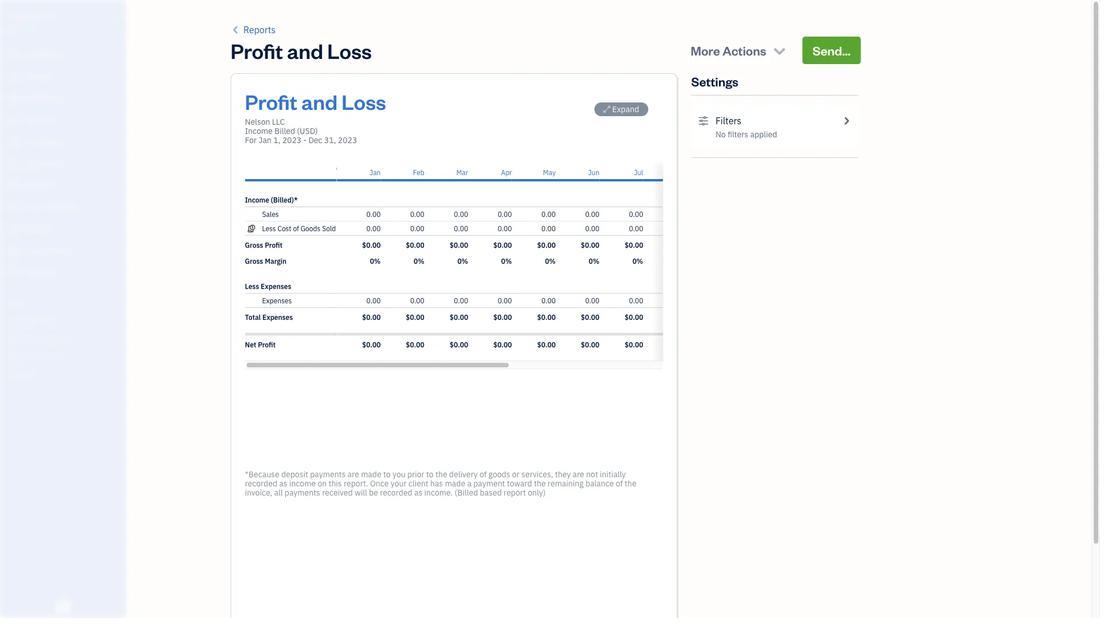 Task type: locate. For each thing, give the bounding box(es) containing it.
0 horizontal spatial less
[[245, 282, 259, 291]]

1 vertical spatial income
[[245, 195, 269, 205]]

1 horizontal spatial llc
[[272, 117, 285, 127]]

total expenses
[[245, 313, 293, 322]]

2023
[[282, 135, 302, 146], [338, 135, 357, 146]]

the
[[436, 470, 447, 480], [534, 479, 546, 489], [625, 479, 637, 489]]

income
[[245, 126, 273, 136], [245, 195, 269, 205]]

cost
[[278, 224, 291, 233]]

0 vertical spatial jan
[[259, 135, 272, 146]]

1 horizontal spatial made
[[445, 479, 465, 489]]

client image
[[7, 72, 21, 83]]

net
[[245, 340, 256, 350]]

less expenses
[[245, 282, 291, 291]]

toward
[[507, 479, 532, 489]]

0.00
[[366, 210, 380, 219], [410, 210, 424, 219], [454, 210, 468, 219], [497, 210, 512, 219], [541, 210, 556, 219], [585, 210, 599, 219], [629, 210, 643, 219], [673, 210, 687, 219], [366, 224, 380, 233], [410, 224, 424, 233], [454, 224, 468, 233], [497, 224, 512, 233], [541, 224, 556, 233], [585, 224, 599, 233], [629, 224, 643, 233], [673, 224, 687, 233], [366, 296, 380, 305], [410, 296, 424, 305], [454, 296, 468, 305], [497, 296, 512, 305], [541, 296, 556, 305], [585, 296, 599, 305], [629, 296, 643, 305], [673, 296, 687, 305]]

1 horizontal spatial the
[[534, 479, 546, 489]]

payments up received
[[310, 470, 346, 480]]

0 vertical spatial gross
[[245, 241, 263, 250]]

profit up billed
[[245, 88, 297, 115]]

0 horizontal spatial of
[[293, 224, 299, 233]]

expenses down less expenses
[[262, 296, 292, 305]]

reports
[[243, 24, 276, 36]]

delivery
[[449, 470, 478, 480]]

expenses right total
[[262, 313, 293, 322]]

jul
[[634, 168, 643, 177]]

1 vertical spatial nelson
[[245, 117, 270, 127]]

the up income.
[[436, 470, 447, 480]]

profit up margin
[[265, 241, 283, 250]]

0 horizontal spatial to
[[383, 470, 391, 480]]

money image
[[7, 224, 21, 236]]

goods
[[301, 224, 321, 233]]

to
[[383, 470, 391, 480], [426, 470, 434, 480]]

your
[[391, 479, 407, 489]]

gross
[[245, 241, 263, 250], [245, 257, 263, 266]]

1 0% from the left
[[370, 257, 380, 266]]

0 vertical spatial llc
[[41, 10, 56, 22]]

1 vertical spatial gross
[[245, 257, 263, 266]]

8 0% from the left
[[676, 257, 687, 266]]

of left goods
[[480, 470, 487, 480]]

1 gross from the top
[[245, 241, 263, 250]]

margin
[[265, 257, 287, 266]]

0 vertical spatial income
[[245, 126, 273, 136]]

expenses for total expenses
[[262, 313, 293, 322]]

less up category icon
[[245, 282, 259, 291]]

jan
[[259, 135, 272, 146], [369, 168, 380, 177]]

of right cost
[[293, 224, 299, 233]]

1 vertical spatial loss
[[342, 88, 386, 115]]

made up be
[[361, 470, 381, 480]]

as left income
[[279, 479, 287, 489]]

income up category image on the top
[[245, 195, 269, 205]]

1 horizontal spatial 2023
[[338, 135, 357, 146]]

less down sales at left
[[262, 224, 276, 233]]

remaining
[[548, 479, 584, 489]]

they
[[555, 470, 571, 480]]

1 income from the top
[[245, 126, 273, 136]]

0%
[[370, 257, 380, 266], [413, 257, 424, 266], [457, 257, 468, 266], [501, 257, 512, 266], [545, 257, 556, 266], [589, 257, 599, 266], [632, 257, 643, 266], [676, 257, 687, 266]]

loss for profit and loss nelson llc income billed (usd) for jan 1, 2023 - dec 31, 2023
[[342, 88, 386, 115]]

llc
[[41, 10, 56, 22], [272, 117, 285, 127]]

payments
[[310, 470, 346, 480], [285, 488, 320, 499]]

and for profit and loss nelson llc income billed (usd) for jan 1, 2023 - dec 31, 2023
[[301, 88, 338, 115]]

expenses
[[261, 282, 291, 291], [262, 296, 292, 305], [262, 313, 293, 322]]

feb
[[413, 168, 424, 177]]

expenses down margin
[[261, 282, 291, 291]]

1 horizontal spatial of
[[480, 470, 487, 480]]

llc inside nelson llc owner
[[41, 10, 56, 22]]

$0.00
[[362, 241, 380, 250], [406, 241, 424, 250], [449, 241, 468, 250], [493, 241, 512, 250], [537, 241, 556, 250], [581, 241, 599, 250], [624, 241, 643, 250], [668, 241, 687, 250], [362, 313, 380, 322], [406, 313, 424, 322], [449, 313, 468, 322], [493, 313, 512, 322], [537, 313, 556, 322], [581, 313, 599, 322], [624, 313, 643, 322], [668, 313, 687, 322], [362, 340, 380, 350], [406, 340, 424, 350], [449, 340, 468, 350], [493, 340, 512, 350], [537, 340, 556, 350], [581, 340, 599, 350], [624, 340, 643, 350], [668, 340, 687, 350]]

2 gross from the top
[[245, 257, 263, 266]]

2023 left -
[[282, 135, 302, 146]]

as
[[279, 479, 287, 489], [414, 488, 423, 499]]

1 are from the left
[[348, 470, 359, 480]]

recorded down you
[[380, 488, 412, 499]]

-
[[303, 135, 307, 146]]

profit inside profit and loss nelson llc income billed (usd) for jan 1, 2023 - dec 31, 2023
[[245, 88, 297, 115]]

0 horizontal spatial llc
[[41, 10, 56, 22]]

profit down reports
[[231, 37, 283, 64]]

and
[[287, 37, 323, 64], [301, 88, 338, 115]]

2 0% from the left
[[413, 257, 424, 266]]

the right balance
[[625, 479, 637, 489]]

initially
[[600, 470, 626, 480]]

chevronright image
[[841, 114, 852, 128]]

1 horizontal spatial are
[[573, 470, 584, 480]]

recorded left deposit
[[245, 479, 277, 489]]

income left the 1,
[[245, 126, 273, 136]]

total
[[245, 313, 261, 322]]

2023 right 31,
[[338, 135, 357, 146]]

report.
[[344, 479, 368, 489]]

more
[[691, 42, 720, 58]]

are
[[348, 470, 359, 480], [573, 470, 584, 480]]

1 horizontal spatial jan
[[369, 168, 380, 177]]

and up (usd)
[[301, 88, 338, 115]]

0 horizontal spatial 2023
[[282, 135, 302, 146]]

0 horizontal spatial the
[[436, 470, 447, 480]]

to right prior
[[426, 470, 434, 480]]

nelson
[[9, 10, 38, 22], [245, 117, 270, 127]]

report
[[504, 488, 526, 499]]

(billed
[[455, 488, 478, 499]]

1 horizontal spatial nelson
[[245, 117, 270, 127]]

0 horizontal spatial jan
[[259, 135, 272, 146]]

2 vertical spatial expenses
[[262, 313, 293, 322]]

1 vertical spatial payments
[[285, 488, 320, 499]]

this
[[329, 479, 342, 489]]

0 horizontal spatial are
[[348, 470, 359, 480]]

send…
[[813, 42, 851, 58]]

and inside profit and loss nelson llc income billed (usd) for jan 1, 2023 - dec 31, 2023
[[301, 88, 338, 115]]

jan left feb
[[369, 168, 380, 177]]

nelson up owner
[[9, 10, 38, 22]]

income.
[[424, 488, 453, 499]]

profit right net
[[258, 340, 276, 350]]

apps image
[[9, 297, 123, 306]]

1 vertical spatial less
[[245, 282, 259, 291]]

to left you
[[383, 470, 391, 480]]

*because deposit payments are made to you prior to the delivery of goods or services, they are not initially recorded as income on this report. once your client has made a payment toward the remaining balance of the invoice, all payments received will be recorded as income. (billed based report only)
[[245, 470, 637, 499]]

1 horizontal spatial to
[[426, 470, 434, 480]]

no filters applied
[[716, 129, 777, 140]]

2 are from the left
[[573, 470, 584, 480]]

settings image
[[9, 370, 123, 379]]

3 0% from the left
[[457, 257, 468, 266]]

jan left the 1,
[[259, 135, 272, 146]]

1 vertical spatial expenses
[[262, 296, 292, 305]]

of
[[293, 224, 299, 233], [480, 470, 487, 480], [616, 479, 623, 489]]

1 to from the left
[[383, 470, 391, 480]]

income inside profit and loss nelson llc income billed (usd) for jan 1, 2023 - dec 31, 2023
[[245, 126, 273, 136]]

6 0% from the left
[[589, 257, 599, 266]]

as down prior
[[414, 488, 423, 499]]

mar
[[456, 168, 468, 177]]

gross up gross margin
[[245, 241, 263, 250]]

expand button
[[594, 103, 648, 116]]

loss
[[327, 37, 372, 64], [342, 88, 386, 115]]

sold
[[322, 224, 336, 233]]

gross down the gross profit
[[245, 257, 263, 266]]

are up will
[[348, 470, 359, 480]]

0 vertical spatial expenses
[[261, 282, 291, 291]]

0 vertical spatial nelson
[[9, 10, 38, 22]]

payment
[[473, 479, 505, 489]]

the right toward at the left of page
[[534, 479, 546, 489]]

1 vertical spatial and
[[301, 88, 338, 115]]

loss inside profit and loss nelson llc income billed (usd) for jan 1, 2023 - dec 31, 2023
[[342, 88, 386, 115]]

0 vertical spatial less
[[262, 224, 276, 233]]

main element
[[0, 0, 155, 619]]

expenses for less expenses
[[261, 282, 291, 291]]

report image
[[7, 268, 21, 279]]

less
[[262, 224, 276, 233], [245, 282, 259, 291]]

1 vertical spatial llc
[[272, 117, 285, 127]]

payments down deposit
[[285, 488, 320, 499]]

made left a
[[445, 479, 465, 489]]

1 horizontal spatial less
[[262, 224, 276, 233]]

settings
[[691, 73, 739, 89]]

and right the reports button
[[287, 37, 323, 64]]

once
[[370, 479, 389, 489]]

profit
[[231, 37, 283, 64], [245, 88, 297, 115], [265, 241, 283, 250], [258, 340, 276, 350]]

0 vertical spatial and
[[287, 37, 323, 64]]

recorded
[[245, 479, 277, 489], [380, 488, 412, 499]]

send… button
[[802, 37, 861, 64]]

are left not
[[573, 470, 584, 480]]

(billed)*
[[271, 195, 298, 205]]

0 vertical spatial loss
[[327, 37, 372, 64]]

chart image
[[7, 246, 21, 257]]

billed
[[275, 126, 295, 136]]

of right balance
[[616, 479, 623, 489]]

not
[[586, 470, 598, 480]]

0 horizontal spatial nelson
[[9, 10, 38, 22]]

nelson up for on the top left of the page
[[245, 117, 270, 127]]



Task type: vqa. For each thing, say whether or not it's contained in the screenshot.
your
yes



Task type: describe. For each thing, give the bounding box(es) containing it.
nelson inside nelson llc owner
[[9, 10, 38, 22]]

prior
[[407, 470, 424, 480]]

gross for gross margin
[[245, 257, 263, 266]]

dashboard image
[[7, 50, 21, 61]]

1 2023 from the left
[[282, 135, 302, 146]]

may
[[543, 168, 556, 177]]

less cost of goods sold
[[262, 224, 336, 233]]

sales
[[262, 210, 279, 219]]

no
[[716, 129, 726, 140]]

expand image
[[604, 105, 610, 114]]

2 2023 from the left
[[338, 135, 357, 146]]

and for profit and loss
[[287, 37, 323, 64]]

profit and loss nelson llc income billed (usd) for jan 1, 2023 - dec 31, 2023
[[245, 88, 386, 146]]

1 horizontal spatial as
[[414, 488, 423, 499]]

all
[[274, 488, 283, 499]]

for
[[245, 135, 257, 146]]

31,
[[324, 135, 336, 146]]

income (billed)*
[[245, 195, 298, 205]]

owner
[[9, 23, 30, 32]]

jun
[[588, 168, 599, 177]]

chevrondown image
[[772, 42, 788, 58]]

on
[[318, 479, 327, 489]]

settings image
[[698, 114, 709, 128]]

2 horizontal spatial the
[[625, 479, 637, 489]]

has
[[430, 479, 443, 489]]

nelson llc owner
[[9, 10, 56, 32]]

0 horizontal spatial recorded
[[245, 479, 277, 489]]

category image
[[245, 210, 258, 219]]

estimate image
[[7, 93, 21, 105]]

services,
[[522, 470, 553, 480]]

less for less cost of goods sold
[[262, 224, 276, 233]]

0 vertical spatial payments
[[310, 470, 346, 480]]

4 0% from the left
[[501, 257, 512, 266]]

2 horizontal spatial of
[[616, 479, 623, 489]]

expense image
[[7, 159, 21, 170]]

aug
[[675, 168, 687, 177]]

nelson inside profit and loss nelson llc income billed (usd) for jan 1, 2023 - dec 31, 2023
[[245, 117, 270, 127]]

gross margin
[[245, 257, 287, 266]]

*because
[[245, 470, 279, 480]]

filters
[[728, 129, 748, 140]]

apr
[[501, 168, 512, 177]]

received
[[322, 488, 353, 499]]

based
[[480, 488, 502, 499]]

timer image
[[7, 202, 21, 214]]

gross for gross profit
[[245, 241, 263, 250]]

you
[[393, 470, 406, 480]]

applied
[[750, 129, 777, 140]]

gross profit
[[245, 241, 283, 250]]

profit and loss
[[231, 37, 372, 64]]

be
[[369, 488, 378, 499]]

net profit
[[245, 340, 276, 350]]

1,
[[273, 135, 280, 146]]

loss for profit and loss
[[327, 37, 372, 64]]

freshbooks image
[[54, 601, 72, 614]]

reports button
[[231, 23, 276, 37]]

or
[[512, 470, 520, 480]]

(usd)
[[297, 126, 318, 136]]

0 horizontal spatial as
[[279, 479, 287, 489]]

chevronleft image
[[231, 23, 241, 37]]

7 0% from the left
[[632, 257, 643, 266]]

2 income from the top
[[245, 195, 269, 205]]

5 0% from the left
[[545, 257, 556, 266]]

items and services image
[[9, 334, 123, 343]]

actions
[[723, 42, 766, 58]]

balance
[[586, 479, 614, 489]]

only)
[[528, 488, 546, 499]]

filters
[[716, 115, 742, 127]]

more actions button
[[680, 37, 798, 64]]

payment image
[[7, 137, 21, 148]]

jan inside profit and loss nelson llc income billed (usd) for jan 1, 2023 - dec 31, 2023
[[259, 135, 272, 146]]

2 to from the left
[[426, 470, 434, 480]]

bank connections image
[[9, 352, 123, 361]]

a
[[467, 479, 472, 489]]

expand
[[612, 104, 639, 115]]

llc inside profit and loss nelson llc income billed (usd) for jan 1, 2023 - dec 31, 2023
[[272, 117, 285, 127]]

category image
[[245, 296, 258, 305]]

will
[[355, 488, 367, 499]]

invoice image
[[7, 115, 21, 127]]

goods
[[489, 470, 510, 480]]

invoice,
[[245, 488, 272, 499]]

less for less expenses
[[245, 282, 259, 291]]

income
[[289, 479, 316, 489]]

more actions
[[691, 42, 766, 58]]

0 horizontal spatial made
[[361, 470, 381, 480]]

team members image
[[9, 315, 123, 324]]

dec
[[309, 135, 322, 146]]

deposit
[[281, 470, 308, 480]]

1 horizontal spatial recorded
[[380, 488, 412, 499]]

client
[[409, 479, 429, 489]]

1 vertical spatial jan
[[369, 168, 380, 177]]

project image
[[7, 181, 21, 192]]



